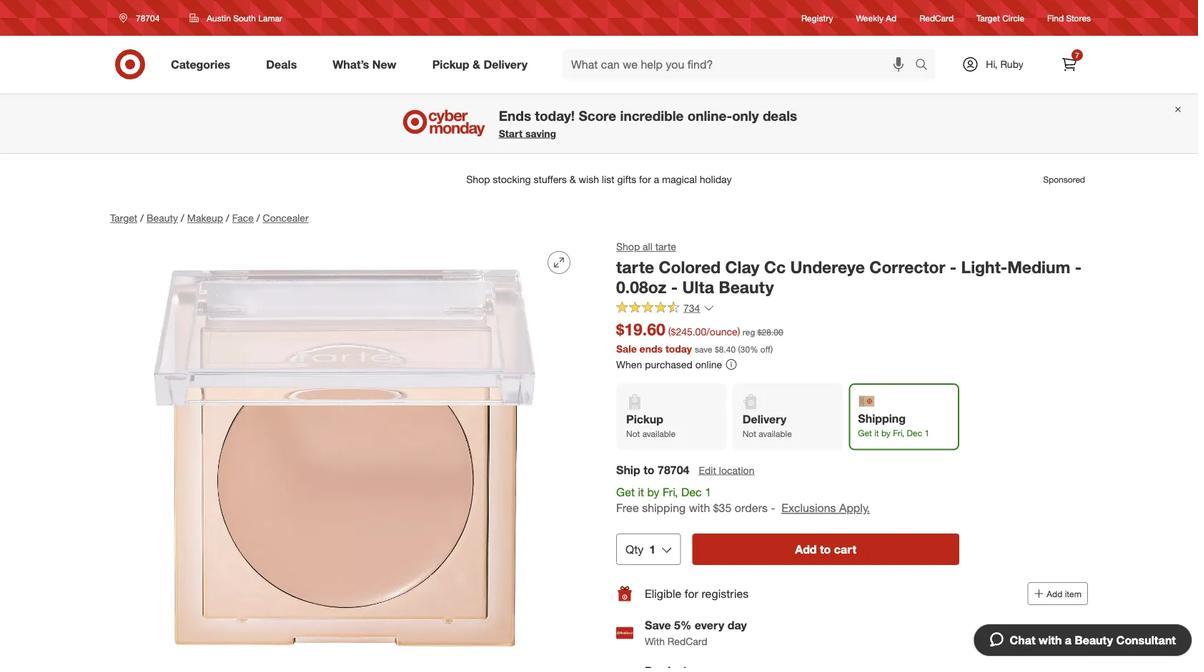 Task type: describe. For each thing, give the bounding box(es) containing it.
reg
[[743, 327, 756, 338]]

cyber monday target deals image
[[401, 106, 488, 140]]

/ounce
[[707, 325, 738, 338]]

$
[[715, 344, 720, 354]]

consultant
[[1117, 633, 1177, 647]]

pickup & delivery
[[433, 57, 528, 71]]

7 link
[[1054, 49, 1086, 80]]

registry
[[802, 12, 834, 23]]

add for add item
[[1048, 588, 1063, 599]]

with inside button
[[1040, 633, 1063, 647]]

1 / from the left
[[140, 212, 144, 224]]

available for delivery
[[759, 429, 792, 439]]

purchased
[[645, 358, 693, 370]]

0 horizontal spatial delivery
[[484, 57, 528, 71]]

what's new link
[[321, 49, 415, 80]]

with
[[645, 635, 665, 647]]

online-
[[688, 107, 733, 124]]

- right medium
[[1076, 257, 1082, 277]]

dec inside get it by fri, dec 1 free shipping with $35 orders - exclusions apply.
[[682, 485, 702, 499]]

not for delivery
[[743, 429, 757, 439]]

734 link
[[617, 301, 715, 317]]

1 horizontal spatial )
[[771, 344, 774, 354]]

add for add to cart
[[796, 542, 817, 556]]

ad
[[887, 12, 897, 23]]

chat with a beauty consultant
[[1010, 633, 1177, 647]]

deals
[[266, 57, 297, 71]]

1 inside get it by fri, dec 1 free shipping with $35 orders - exclusions apply.
[[705, 485, 712, 499]]

austin south lamar button
[[181, 5, 292, 31]]

edit location
[[699, 464, 755, 476]]

chat with a beauty consultant button
[[974, 624, 1193, 657]]

undereye
[[791, 257, 866, 277]]

today!
[[535, 107, 575, 124]]

- inside get it by fri, dec 1 free shipping with $35 orders - exclusions apply.
[[772, 501, 776, 515]]

registries
[[702, 587, 749, 601]]

- up 734 "link"
[[672, 277, 678, 297]]

0 vertical spatial beauty
[[147, 212, 178, 224]]

item
[[1066, 588, 1082, 599]]

$28.00
[[758, 327, 784, 338]]

beauty link
[[147, 212, 178, 224]]

score
[[579, 107, 617, 124]]

sale
[[617, 342, 637, 355]]

face
[[232, 212, 254, 224]]

0 vertical spatial )
[[738, 325, 741, 338]]

deals
[[763, 107, 798, 124]]

concealer
[[263, 212, 309, 224]]

fri, inside the shipping get it by fri, dec 1
[[894, 428, 905, 439]]

1 inside the shipping get it by fri, dec 1
[[925, 428, 930, 439]]

cart
[[835, 542, 857, 556]]

shop all tarte tarte colored clay cc undereye corrector - light-medium - 0.08oz - ulta beauty
[[617, 240, 1082, 297]]

$245.00
[[671, 325, 707, 338]]

exclusions apply. link
[[782, 501, 871, 515]]

what's
[[333, 57, 369, 71]]

medium
[[1008, 257, 1071, 277]]

by inside the shipping get it by fri, dec 1
[[882, 428, 891, 439]]

circle
[[1003, 12, 1025, 23]]

weekly
[[857, 12, 884, 23]]

734
[[684, 302, 701, 314]]

0 horizontal spatial (
[[669, 325, 671, 338]]

shipping
[[859, 411, 906, 425]]

- left light-
[[951, 257, 957, 277]]

fri, inside get it by fri, dec 1 free shipping with $35 orders - exclusions apply.
[[663, 485, 679, 499]]

tarte colored clay cc undereye corrector - light-medium - 0.08oz - ulta beauty, 1 of 7 image
[[110, 240, 582, 668]]

hi,
[[987, 58, 998, 70]]

8.40
[[720, 344, 736, 354]]

add item button
[[1028, 582, 1089, 605]]

lamar
[[258, 13, 283, 23]]

categories
[[171, 57, 231, 71]]

clay
[[726, 257, 760, 277]]

7
[[1076, 50, 1080, 59]]

day
[[728, 619, 747, 632]]

edit location button
[[699, 462, 756, 478]]

for
[[685, 587, 699, 601]]

redcard inside save 5% every day with redcard
[[668, 635, 708, 647]]

deals link
[[254, 49, 315, 80]]

5%
[[675, 619, 692, 632]]

what's new
[[333, 57, 397, 71]]

pickup for &
[[433, 57, 470, 71]]

it inside the shipping get it by fri, dec 1
[[875, 428, 880, 439]]

incredible
[[621, 107, 684, 124]]

shipping get it by fri, dec 1
[[859, 411, 930, 439]]

save 5% every day with redcard
[[645, 619, 747, 647]]

hi, ruby
[[987, 58, 1024, 70]]

eligible
[[645, 587, 682, 601]]

3 / from the left
[[226, 212, 229, 224]]

when
[[617, 358, 643, 370]]

not for pickup
[[627, 429, 640, 439]]

get inside the shipping get it by fri, dec 1
[[859, 428, 873, 439]]

$35
[[714, 501, 732, 515]]

free
[[617, 501, 639, 515]]

online
[[696, 358, 723, 370]]

all
[[643, 240, 653, 253]]

0 vertical spatial tarte
[[656, 240, 677, 253]]

1 horizontal spatial (
[[739, 344, 741, 354]]

registry link
[[802, 12, 834, 24]]

every
[[695, 619, 725, 632]]

ulta
[[683, 277, 715, 297]]

available for pickup
[[643, 429, 676, 439]]

target for target / beauty / makeup / face / concealer
[[110, 212, 138, 224]]

get inside get it by fri, dec 1 free shipping with $35 orders - exclusions apply.
[[617, 485, 635, 499]]



Task type: locate. For each thing, give the bounding box(es) containing it.
1 not from the left
[[627, 429, 640, 439]]

fri, up shipping
[[663, 485, 679, 499]]

1 horizontal spatial ends
[[640, 342, 663, 355]]

pickup not available
[[627, 412, 676, 439]]

/ right target link
[[140, 212, 144, 224]]

1 horizontal spatial pickup
[[627, 412, 664, 426]]

target inside target circle link
[[977, 12, 1001, 23]]

1 vertical spatial target
[[110, 212, 138, 224]]

find stores link
[[1048, 12, 1092, 24]]

light-
[[962, 257, 1008, 277]]

weekly ad
[[857, 12, 897, 23]]

not inside delivery not available
[[743, 429, 757, 439]]

1 vertical spatial 1
[[705, 485, 712, 499]]

1 vertical spatial get
[[617, 485, 635, 499]]

target left beauty link
[[110, 212, 138, 224]]

0 horizontal spatial not
[[627, 429, 640, 439]]

to left cart
[[821, 542, 832, 556]]

0 horizontal spatial beauty
[[147, 212, 178, 224]]

redcard
[[920, 12, 954, 23], [668, 635, 708, 647]]

1 vertical spatial beauty
[[719, 277, 774, 297]]

1 available from the left
[[643, 429, 676, 439]]

shop
[[617, 240, 640, 253]]

0 horizontal spatial dec
[[682, 485, 702, 499]]

( up today
[[669, 325, 671, 338]]

it down shipping
[[875, 428, 880, 439]]

0 horizontal spatial pickup
[[433, 57, 470, 71]]

78704 inside dropdown button
[[136, 13, 160, 23]]

search button
[[909, 49, 944, 83]]

0 vertical spatial 1
[[925, 428, 930, 439]]

1 vertical spatial redcard
[[668, 635, 708, 647]]

dec inside the shipping get it by fri, dec 1
[[907, 428, 923, 439]]

ruby
[[1001, 58, 1024, 70]]

) down $28.00
[[771, 344, 774, 354]]

30
[[741, 344, 751, 354]]

1 vertical spatial (
[[739, 344, 741, 354]]

stores
[[1067, 12, 1092, 23]]

with inside get it by fri, dec 1 free shipping with $35 orders - exclusions apply.
[[689, 501, 711, 515]]

)
[[738, 325, 741, 338], [771, 344, 774, 354]]

not
[[627, 429, 640, 439], [743, 429, 757, 439]]

tarte right all
[[656, 240, 677, 253]]

0 horizontal spatial fri,
[[663, 485, 679, 499]]

0 vertical spatial add
[[796, 542, 817, 556]]

0 vertical spatial redcard
[[920, 12, 954, 23]]

beauty inside shop all tarte tarte colored clay cc undereye corrector - light-medium - 0.08oz - ulta beauty
[[719, 277, 774, 297]]

tarte
[[656, 240, 677, 253], [617, 257, 655, 277]]

pickup for not
[[627, 412, 664, 426]]

2 vertical spatial 1
[[650, 542, 656, 556]]

1 horizontal spatial with
[[1040, 633, 1063, 647]]

only
[[733, 107, 759, 124]]

78704 button
[[110, 5, 175, 31]]

0 vertical spatial 78704
[[136, 13, 160, 23]]

1 horizontal spatial delivery
[[743, 412, 787, 426]]

ends down $19.60
[[640, 342, 663, 355]]

0 vertical spatial with
[[689, 501, 711, 515]]

0 vertical spatial pickup
[[433, 57, 470, 71]]

1 vertical spatial with
[[1040, 633, 1063, 647]]

0 horizontal spatial ends
[[499, 107, 532, 124]]

delivery inside delivery not available
[[743, 412, 787, 426]]

start
[[499, 127, 523, 140]]

1
[[925, 428, 930, 439], [705, 485, 712, 499], [650, 542, 656, 556]]

face link
[[232, 212, 254, 224]]

ends inside ends today! score incredible online-only deals start saving
[[499, 107, 532, 124]]

location
[[720, 464, 755, 476]]

1 vertical spatial 78704
[[658, 463, 690, 477]]

1 horizontal spatial beauty
[[719, 277, 774, 297]]

target left circle on the right top of the page
[[977, 12, 1001, 23]]

available inside delivery not available
[[759, 429, 792, 439]]

concealer link
[[263, 212, 309, 224]]

What can we help you find? suggestions appear below search field
[[563, 49, 919, 80]]

delivery
[[484, 57, 528, 71], [743, 412, 787, 426]]

delivery up location
[[743, 412, 787, 426]]

south
[[233, 13, 256, 23]]

0 horizontal spatial target
[[110, 212, 138, 224]]

1 horizontal spatial dec
[[907, 428, 923, 439]]

pickup
[[433, 57, 470, 71], [627, 412, 664, 426]]

0 horizontal spatial available
[[643, 429, 676, 439]]

shipping
[[643, 501, 686, 515]]

it up free
[[638, 485, 645, 499]]

qty
[[626, 542, 644, 556]]

0 vertical spatial target
[[977, 12, 1001, 23]]

by up shipping
[[648, 485, 660, 499]]

orders
[[735, 501, 768, 515]]

0 vertical spatial (
[[669, 325, 671, 338]]

1 vertical spatial fri,
[[663, 485, 679, 499]]

not up ship on the right of page
[[627, 429, 640, 439]]

find
[[1048, 12, 1065, 23]]

tarte down "shop"
[[617, 257, 655, 277]]

pickup up ship to 78704
[[627, 412, 664, 426]]

0 vertical spatial fri,
[[894, 428, 905, 439]]

1 vertical spatial dec
[[682, 485, 702, 499]]

to for add
[[821, 542, 832, 556]]

beauty right target link
[[147, 212, 178, 224]]

1 horizontal spatial not
[[743, 429, 757, 439]]

get up free
[[617, 485, 635, 499]]

0 horizontal spatial redcard
[[668, 635, 708, 647]]

target circle
[[977, 12, 1025, 23]]

0 horizontal spatial to
[[644, 463, 655, 477]]

4 / from the left
[[257, 212, 260, 224]]

-
[[951, 257, 957, 277], [1076, 257, 1082, 277], [672, 277, 678, 297], [772, 501, 776, 515]]

by
[[882, 428, 891, 439], [648, 485, 660, 499]]

1 vertical spatial )
[[771, 344, 774, 354]]

1 horizontal spatial target
[[977, 12, 1001, 23]]

0 horizontal spatial get
[[617, 485, 635, 499]]

add inside 'button'
[[796, 542, 817, 556]]

advertisement region
[[99, 162, 1100, 197]]

add inside button
[[1048, 588, 1063, 599]]

ship
[[617, 463, 641, 477]]

target circle link
[[977, 12, 1025, 24]]

get down shipping
[[859, 428, 873, 439]]

1 vertical spatial tarte
[[617, 257, 655, 277]]

ship to 78704
[[617, 463, 690, 477]]

when purchased online
[[617, 358, 723, 370]]

apply.
[[840, 501, 871, 515]]

/ right face link
[[257, 212, 260, 224]]

1 horizontal spatial 78704
[[658, 463, 690, 477]]

target / beauty / makeup / face / concealer
[[110, 212, 309, 224]]

makeup
[[187, 212, 223, 224]]

it inside get it by fri, dec 1 free shipping with $35 orders - exclusions apply.
[[638, 485, 645, 499]]

save
[[695, 344, 713, 354]]

78704
[[136, 13, 160, 23], [658, 463, 690, 477]]

target link
[[110, 212, 138, 224]]

1 vertical spatial add
[[1048, 588, 1063, 599]]

0.08oz
[[617, 277, 667, 297]]

1 vertical spatial to
[[821, 542, 832, 556]]

beauty inside button
[[1076, 633, 1114, 647]]

delivery not available
[[743, 412, 792, 439]]

/ right beauty link
[[181, 212, 184, 224]]

0 vertical spatial by
[[882, 428, 891, 439]]

0 horizontal spatial it
[[638, 485, 645, 499]]

beauty
[[147, 212, 178, 224], [719, 277, 774, 297], [1076, 633, 1114, 647]]

to right ship on the right of page
[[644, 463, 655, 477]]

78704 left austin
[[136, 13, 160, 23]]

1 horizontal spatial available
[[759, 429, 792, 439]]

0 vertical spatial delivery
[[484, 57, 528, 71]]

available inside pickup not available
[[643, 429, 676, 439]]

0 vertical spatial to
[[644, 463, 655, 477]]

to for ship
[[644, 463, 655, 477]]

1 horizontal spatial to
[[821, 542, 832, 556]]

$19.60 ( $245.00 /ounce ) reg $28.00 sale ends today save $ 8.40 ( 30 % off )
[[617, 319, 784, 355]]

not up location
[[743, 429, 757, 439]]

austin south lamar
[[207, 13, 283, 23]]

redcard down 5%
[[668, 635, 708, 647]]

not inside pickup not available
[[627, 429, 640, 439]]

eligible for registries
[[645, 587, 749, 601]]

1 vertical spatial pickup
[[627, 412, 664, 426]]

0 vertical spatial get
[[859, 428, 873, 439]]

pickup left &
[[433, 57, 470, 71]]

redcard right ad
[[920, 12, 954, 23]]

by down shipping
[[882, 428, 891, 439]]

fri, down shipping
[[894, 428, 905, 439]]

target for target circle
[[977, 12, 1001, 23]]

1 vertical spatial by
[[648, 485, 660, 499]]

0 vertical spatial ends
[[499, 107, 532, 124]]

2 horizontal spatial beauty
[[1076, 633, 1114, 647]]

0 horizontal spatial with
[[689, 501, 711, 515]]

austin
[[207, 13, 231, 23]]

78704 left edit
[[658, 463, 690, 477]]

1 horizontal spatial by
[[882, 428, 891, 439]]

corrector
[[870, 257, 946, 277]]

/ left face link
[[226, 212, 229, 224]]

0 vertical spatial dec
[[907, 428, 923, 439]]

1 horizontal spatial get
[[859, 428, 873, 439]]

2 horizontal spatial 1
[[925, 428, 930, 439]]

delivery right &
[[484, 57, 528, 71]]

ends today! score incredible online-only deals start saving
[[499, 107, 798, 140]]

( right 8.40
[[739, 344, 741, 354]]

1 horizontal spatial fri,
[[894, 428, 905, 439]]

off
[[761, 344, 771, 354]]

0 horizontal spatial add
[[796, 542, 817, 556]]

$19.60
[[617, 319, 666, 339]]

get it by fri, dec 1 free shipping with $35 orders - exclusions apply.
[[617, 485, 871, 515]]

fri,
[[894, 428, 905, 439], [663, 485, 679, 499]]

ends inside $19.60 ( $245.00 /ounce ) reg $28.00 sale ends today save $ 8.40 ( 30 % off )
[[640, 342, 663, 355]]

makeup link
[[187, 212, 223, 224]]

with left a
[[1040, 633, 1063, 647]]

1 horizontal spatial it
[[875, 428, 880, 439]]

1 horizontal spatial 1
[[705, 485, 712, 499]]

exclusions
[[782, 501, 837, 515]]

redcard link
[[920, 12, 954, 24]]

edit
[[699, 464, 717, 476]]

to
[[644, 463, 655, 477], [821, 542, 832, 556]]

1 horizontal spatial tarte
[[656, 240, 677, 253]]

1 vertical spatial ends
[[640, 342, 663, 355]]

beauty right a
[[1076, 633, 1114, 647]]

0 horizontal spatial 1
[[650, 542, 656, 556]]

2 / from the left
[[181, 212, 184, 224]]

- right orders
[[772, 501, 776, 515]]

with left $35
[[689, 501, 711, 515]]

by inside get it by fri, dec 1 free shipping with $35 orders - exclusions apply.
[[648, 485, 660, 499]]

to inside 'button'
[[821, 542, 832, 556]]

qty 1
[[626, 542, 656, 556]]

a
[[1066, 633, 1072, 647]]

search
[[909, 59, 944, 73]]

1 vertical spatial it
[[638, 485, 645, 499]]

0 horizontal spatial by
[[648, 485, 660, 499]]

add left the item
[[1048, 588, 1063, 599]]

cc
[[765, 257, 786, 277]]

ends up start
[[499, 107, 532, 124]]

beauty down clay
[[719, 277, 774, 297]]

) left the reg
[[738, 325, 741, 338]]

1 horizontal spatial add
[[1048, 588, 1063, 599]]

weekly ad link
[[857, 12, 897, 24]]

2 vertical spatial beauty
[[1076, 633, 1114, 647]]

0 vertical spatial it
[[875, 428, 880, 439]]

colored
[[659, 257, 721, 277]]

add left cart
[[796, 542, 817, 556]]

0 horizontal spatial )
[[738, 325, 741, 338]]

0 horizontal spatial 78704
[[136, 13, 160, 23]]

find stores
[[1048, 12, 1092, 23]]

add
[[796, 542, 817, 556], [1048, 588, 1063, 599]]

0 horizontal spatial tarte
[[617, 257, 655, 277]]

2 available from the left
[[759, 429, 792, 439]]

1 vertical spatial delivery
[[743, 412, 787, 426]]

pickup inside pickup not available
[[627, 412, 664, 426]]

1 horizontal spatial redcard
[[920, 12, 954, 23]]

2 not from the left
[[743, 429, 757, 439]]



Task type: vqa. For each thing, say whether or not it's contained in the screenshot.
Carousel region
no



